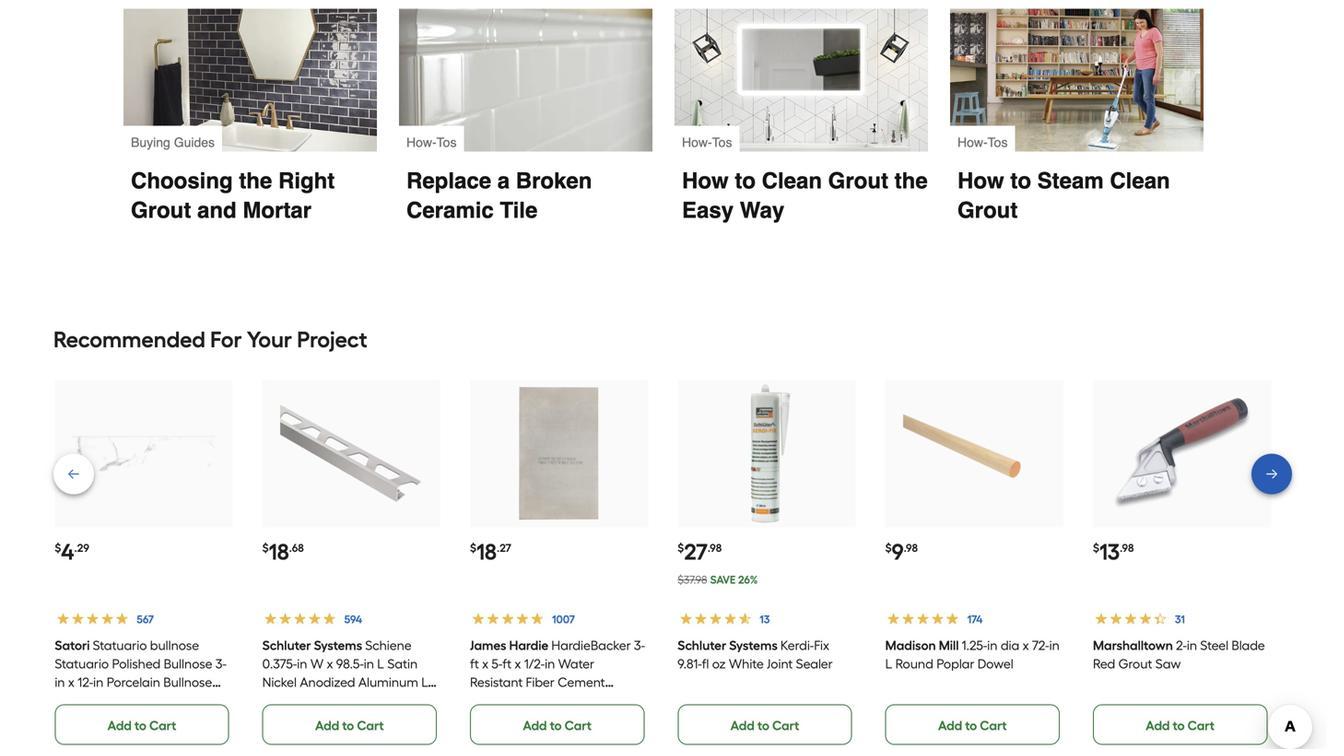 Task type: describe. For each thing, give the bounding box(es) containing it.
tos for how to steam clean grout
[[988, 135, 1008, 150]]

replace a broken ceramic tile
[[406, 168, 598, 223]]

james hardie
[[470, 638, 548, 653]]

buying guides
[[131, 135, 215, 150]]

l-
[[421, 674, 432, 690]]

$ for $ 4 .29
[[55, 541, 61, 555]]

broken
[[516, 168, 592, 193]]

hardiebacker
[[551, 638, 631, 653]]

james hardie hardiebacker 3-ft x 5-ft x 1/2-in water resistant fiber cement backer board image
[[488, 382, 630, 525]]

add to cart for $ 18 .27
[[523, 718, 592, 733]]

angle
[[262, 693, 296, 709]]

and
[[197, 197, 237, 223]]

fiber
[[526, 674, 555, 690]]

polished
[[112, 656, 161, 672]]

3- inside statuario bullnose statuario polished bullnose 3- in x 12-in porcelain bullnose tile (0.23-sq. ft/ piece)
[[216, 656, 227, 672]]

madison
[[885, 638, 936, 653]]

blade
[[1232, 638, 1265, 653]]

1.25-in dia x 72-in l round poplar dowel
[[885, 638, 1060, 672]]

add to cart for $ 9 .98
[[938, 718, 1007, 733]]

w
[[310, 656, 324, 672]]

x left 1/2-
[[515, 656, 521, 672]]

board
[[513, 693, 549, 709]]

dowel
[[977, 656, 1013, 672]]

bullnose
[[150, 638, 199, 653]]

grout inside how to steam clean grout
[[957, 197, 1018, 223]]

1.25-
[[962, 638, 987, 653]]

72-
[[1032, 638, 1049, 653]]

statuario bullnose statuario polished bullnose 3- in x 12-in porcelain bullnose tile (0.23-sq. ft/ piece)
[[55, 638, 227, 709]]

tile inside replace a broken ceramic tile
[[500, 197, 538, 223]]

how- for how to clean grout the easy way
[[682, 135, 712, 150]]

poplar
[[936, 656, 974, 672]]

guides
[[174, 135, 215, 150]]

98.5-
[[336, 656, 364, 672]]

.98 for 9
[[904, 541, 918, 555]]

red
[[1093, 656, 1115, 672]]

mortar
[[243, 197, 311, 223]]

in up (0.23- at bottom left
[[93, 674, 104, 690]]

.27
[[497, 541, 511, 555]]

a
[[497, 168, 510, 193]]

edge
[[322, 693, 351, 709]]

in right dia
[[1049, 638, 1060, 653]]

recommended
[[53, 326, 205, 353]]

water
[[558, 656, 594, 672]]

oz
[[712, 656, 726, 672]]

l inside schiene 0.375-in w x 98.5-in l satin nickel anodized aluminum l- angle tile edge trim
[[377, 656, 384, 672]]

right
[[278, 168, 335, 193]]

in inside the hardiebacker 3- ft x 5-ft x 1/2-in water resistant fiber cement backer board
[[545, 656, 555, 672]]

easy
[[682, 197, 734, 223]]

for
[[210, 326, 242, 353]]

the inside choosing the right grout and mortar
[[239, 168, 272, 193]]

how to steam clean grout
[[957, 168, 1176, 223]]

$ 13 .98
[[1093, 538, 1134, 565]]

l inside 1.25-in dia x 72-in l round poplar dowel
[[885, 656, 892, 672]]

grout inside how to clean grout the easy way
[[828, 168, 888, 193]]

add for $ 9 .98
[[938, 718, 962, 733]]

cart for $ 4 .29
[[149, 718, 176, 733]]

in inside 2-in steel blade red grout saw
[[1187, 638, 1197, 653]]

replace
[[406, 168, 491, 193]]

choosing the right grout and mortar
[[131, 168, 341, 223]]

steam
[[1037, 168, 1104, 193]]

round
[[895, 656, 933, 672]]

cement
[[558, 674, 605, 690]]

a bathroom with dark blue subway tile with white grout, white sink and hexagon mirror. image
[[123, 9, 377, 151]]

hardiebacker 3- ft x 5-ft x 1/2-in water resistant fiber cement backer board
[[470, 638, 645, 709]]

27 list item
[[678, 380, 856, 745]]

add to cart for $ 4 .29
[[108, 718, 176, 733]]

to inside how to steam clean grout
[[1010, 168, 1031, 193]]

2 ft from the left
[[502, 656, 511, 672]]

madison mill 1.25-in dia x 72-in l round poplar dowel image
[[903, 382, 1046, 525]]

.98 for 27
[[708, 541, 722, 555]]

kerdi-fix 9.81-fl oz white joint sealer
[[678, 638, 833, 672]]

saw
[[1155, 656, 1181, 672]]

$ 18 .68
[[262, 538, 304, 565]]

to for kerdi-fix 9.81-fl oz white joint sealer
[[757, 718, 769, 733]]

3- inside the hardiebacker 3- ft x 5-ft x 1/2-in water resistant fiber cement backer board
[[634, 638, 645, 653]]

sq.
[[110, 693, 127, 709]]

add to cart for $ 18 .68
[[315, 718, 384, 733]]

ceramic
[[406, 197, 494, 223]]

cart for $ 13 .98
[[1188, 718, 1215, 733]]

porcelain
[[107, 674, 160, 690]]

18 for $ 18 .68
[[269, 538, 289, 565]]

to for 1.25-in dia x 72-in l round poplar dowel
[[965, 718, 977, 733]]

$ 9 .98
[[885, 538, 918, 565]]

schiene 0.375-in w x 98.5-in l satin nickel anodized aluminum l- angle tile edge trim
[[262, 638, 432, 709]]

save
[[710, 573, 736, 586]]

schluter for 9.81-
[[678, 638, 726, 653]]

how-tos for how to clean grout the easy way
[[682, 135, 732, 150]]

clean inside how to clean grout the easy way
[[762, 168, 822, 193]]

piece)
[[147, 693, 183, 709]]

cart for $ 18 .68
[[357, 718, 384, 733]]

$ for $ 13 .98
[[1093, 541, 1099, 555]]

1 bullnose from the top
[[164, 656, 212, 672]]

in left dia
[[987, 638, 998, 653]]

x inside statuario bullnose statuario polished bullnose 3- in x 12-in porcelain bullnose tile (0.23-sq. ft/ piece)
[[68, 674, 74, 690]]

13
[[1099, 538, 1120, 565]]

schluter systems for x
[[262, 638, 362, 653]]

how for how to steam clean grout
[[957, 168, 1004, 193]]

to for 2-in steel blade red grout saw
[[1173, 718, 1185, 733]]

2 bullnose from the top
[[163, 674, 212, 690]]

schluter systems kerdi-fix 9.81-fl oz white joint sealer image
[[695, 382, 838, 525]]

add to cart link inside the 27 list item
[[678, 704, 852, 745]]

dia
[[1001, 638, 1019, 653]]

add to cart link for $ 18 .27
[[470, 704, 644, 745]]

1/2-
[[524, 656, 545, 672]]

in left w
[[297, 656, 307, 672]]

tile inside statuario bullnose statuario polished bullnose 3- in x 12-in porcelain bullnose tile (0.23-sq. ft/ piece)
[[55, 693, 75, 709]]

cart for $ 18 .27
[[565, 718, 592, 733]]



Task type: locate. For each thing, give the bounding box(es) containing it.
0 horizontal spatial how-tos
[[406, 135, 457, 150]]

resistant
[[470, 674, 523, 690]]

2 how from the left
[[957, 168, 1004, 193]]

x right w
[[327, 656, 333, 672]]

backer
[[470, 693, 510, 709]]

2 .98 from the left
[[904, 541, 918, 555]]

how-tos for how to steam clean grout
[[957, 135, 1008, 150]]

to inside the 27 list item
[[757, 718, 769, 733]]

$ inside $ 13 .98
[[1093, 541, 1099, 555]]

how up easy
[[682, 168, 729, 193]]

add to cart link down saw
[[1093, 704, 1267, 745]]

x left 12-
[[68, 674, 74, 690]]

joint
[[767, 656, 793, 672]]

3 tos from the left
[[988, 135, 1008, 150]]

add inside 9 list item
[[938, 718, 962, 733]]

1 horizontal spatial how
[[957, 168, 1004, 193]]

add to cart inside 13 list item
[[1146, 718, 1215, 733]]

$ inside '$ 27 .98'
[[678, 541, 684, 555]]

$ 18 .27
[[470, 538, 511, 565]]

0 horizontal spatial how-
[[406, 135, 437, 150]]

to down edge
[[342, 718, 354, 733]]

2 how- from the left
[[682, 135, 712, 150]]

2 tos from the left
[[712, 135, 732, 150]]

x inside schiene 0.375-in w x 98.5-in l satin nickel anodized aluminum l- angle tile edge trim
[[327, 656, 333, 672]]

(0.23-
[[78, 693, 110, 709]]

how-tos for replace a broken ceramic tile
[[406, 135, 457, 150]]

1 horizontal spatial 18
[[476, 538, 497, 565]]

schluter systems schiene 0.375-in w x 98.5-in l satin nickel anodized aluminum l-angle tile edge trim image
[[280, 382, 423, 525]]

3 $ from the left
[[470, 541, 476, 555]]

add to cart link inside 4 list item
[[55, 704, 229, 745]]

schluter systems up w
[[262, 638, 362, 653]]

add for $ 18 .68
[[315, 718, 339, 733]]

1 horizontal spatial schluter
[[678, 638, 726, 653]]

x left 5-
[[482, 656, 488, 672]]

1 horizontal spatial systems
[[729, 638, 778, 653]]

systems up 98.5-
[[314, 638, 362, 653]]

0 horizontal spatial .98
[[708, 541, 722, 555]]

0 vertical spatial 3-
[[634, 638, 645, 653]]

add down board
[[523, 718, 547, 733]]

how
[[682, 168, 729, 193], [957, 168, 1004, 193]]

tos up easy
[[712, 135, 732, 150]]

1 add to cart link from the left
[[55, 704, 229, 745]]

to down joint
[[757, 718, 769, 733]]

3 add to cart link from the left
[[470, 704, 644, 745]]

5 cart from the left
[[980, 718, 1007, 733]]

way
[[740, 197, 784, 223]]

add to cart link for $ 13 .98
[[1093, 704, 1267, 745]]

add down white
[[730, 718, 755, 733]]

3 how-tos from the left
[[957, 135, 1008, 150]]

0 horizontal spatial ft
[[470, 656, 479, 672]]

add to cart link down joint
[[678, 704, 852, 745]]

recommended for your project
[[53, 326, 367, 353]]

add to cart down saw
[[1146, 718, 1215, 733]]

add to cart down edge
[[315, 718, 384, 733]]

how inside how to clean grout the easy way
[[682, 168, 729, 193]]

to down 'ft/'
[[134, 718, 146, 733]]

1 .98 from the left
[[708, 541, 722, 555]]

$ 4 .29
[[55, 538, 89, 565]]

1 horizontal spatial clean
[[1110, 168, 1170, 193]]

$ for $ 9 .98
[[885, 541, 892, 555]]

tile
[[500, 197, 538, 223], [55, 693, 75, 709], [299, 693, 319, 709]]

a woman using a steam mop in a book-filled room. image
[[950, 9, 1204, 151]]

clean
[[762, 168, 822, 193], [1110, 168, 1170, 193]]

5 add to cart link from the left
[[885, 704, 1060, 745]]

6 $ from the left
[[1093, 541, 1099, 555]]

0 horizontal spatial systems
[[314, 638, 362, 653]]

to inside how to clean grout the easy way
[[735, 168, 756, 193]]

$ for $ 18 .27
[[470, 541, 476, 555]]

3 .98 from the left
[[1120, 541, 1134, 555]]

1 how from the left
[[682, 168, 729, 193]]

to down the 'poplar'
[[965, 718, 977, 733]]

1 schluter from the left
[[262, 638, 311, 653]]

2 the from the left
[[894, 168, 928, 193]]

2 schluter from the left
[[678, 638, 726, 653]]

how- for how to steam clean grout
[[957, 135, 988, 150]]

5 $ from the left
[[885, 541, 892, 555]]

schiene
[[365, 638, 412, 653]]

add to cart link down fiber at the left of page
[[470, 704, 644, 745]]

to down saw
[[1173, 718, 1185, 733]]

0 horizontal spatial schluter
[[262, 638, 311, 653]]

2 schluter systems from the left
[[678, 638, 778, 653]]

12-
[[78, 674, 93, 690]]

nickel
[[262, 674, 297, 690]]

4 add to cart from the left
[[730, 718, 799, 733]]

schluter
[[262, 638, 311, 653], [678, 638, 726, 653]]

4 $ from the left
[[678, 541, 684, 555]]

statuario
[[93, 638, 147, 653], [55, 656, 109, 672]]

add to cart link inside 13 list item
[[1093, 704, 1267, 745]]

0 horizontal spatial the
[[239, 168, 272, 193]]

grout inside 2-in steel blade red grout saw
[[1118, 656, 1152, 672]]

4 list item
[[55, 380, 233, 745]]

add for $ 4 .29
[[108, 718, 132, 733]]

cart down 'trim'
[[357, 718, 384, 733]]

1 vertical spatial 3-
[[216, 656, 227, 672]]

bullnose up piece) in the bottom of the page
[[163, 674, 212, 690]]

4 add from the left
[[730, 718, 755, 733]]

3 add from the left
[[523, 718, 547, 733]]

2 add to cart from the left
[[315, 718, 384, 733]]

cart inside 4 list item
[[149, 718, 176, 733]]

tos for how to clean grout the easy way
[[712, 135, 732, 150]]

ft/
[[130, 693, 144, 709]]

in up fiber at the left of page
[[545, 656, 555, 672]]

5-
[[492, 656, 502, 672]]

add to cart inside the 27 list item
[[730, 718, 799, 733]]

1 vertical spatial bullnose
[[163, 674, 212, 690]]

the
[[239, 168, 272, 193], [894, 168, 928, 193]]

1 how-tos from the left
[[406, 135, 457, 150]]

satori
[[55, 638, 90, 653]]

2 cart from the left
[[357, 718, 384, 733]]

3 add to cart from the left
[[523, 718, 592, 733]]

schluter systems inside the 27 list item
[[678, 638, 778, 653]]

tile inside schiene 0.375-in w x 98.5-in l satin nickel anodized aluminum l- angle tile edge trim
[[299, 693, 319, 709]]

2 systems from the left
[[729, 638, 778, 653]]

1 horizontal spatial the
[[894, 168, 928, 193]]

.98 inside $ 9 .98
[[904, 541, 918, 555]]

$ inside $ 18 .27
[[470, 541, 476, 555]]

in left 12-
[[55, 674, 65, 690]]

1 l from the left
[[377, 656, 384, 672]]

add to cart link inside 9 list item
[[885, 704, 1060, 745]]

close-up of ceramic tile. image
[[399, 9, 652, 151]]

.98
[[708, 541, 722, 555], [904, 541, 918, 555], [1120, 541, 1134, 555]]

tos for replace a broken ceramic tile
[[436, 135, 457, 150]]

cart inside 9 list item
[[980, 718, 1007, 733]]

$ inside $ 18 .68
[[262, 541, 269, 555]]

0 vertical spatial statuario
[[93, 638, 147, 653]]

cart inside 13 list item
[[1188, 718, 1215, 733]]

schluter inside the 27 list item
[[678, 638, 726, 653]]

fl
[[702, 656, 709, 672]]

tile down a
[[500, 197, 538, 223]]

james
[[470, 638, 506, 653]]

$ inside $ 4 .29
[[55, 541, 61, 555]]

0 horizontal spatial 18 list item
[[262, 380, 440, 745]]

tile left (0.23- at bottom left
[[55, 693, 75, 709]]

buying
[[131, 135, 170, 150]]

white
[[729, 656, 764, 672]]

2 add from the left
[[315, 718, 339, 733]]

ft left 5-
[[470, 656, 479, 672]]

add to cart inside 9 list item
[[938, 718, 1007, 733]]

add to cart for $ 13 .98
[[1146, 718, 1215, 733]]

aluminum
[[358, 674, 418, 690]]

add to cart down 'ft/'
[[108, 718, 176, 733]]

0 horizontal spatial tos
[[436, 135, 457, 150]]

6 add to cart link from the left
[[1093, 704, 1267, 745]]

in left steel
[[1187, 638, 1197, 653]]

l up aluminum
[[377, 656, 384, 672]]

$ inside $ 9 .98
[[885, 541, 892, 555]]

2 $ from the left
[[262, 541, 269, 555]]

how-
[[406, 135, 437, 150], [682, 135, 712, 150], [957, 135, 988, 150]]

1 horizontal spatial 18 list item
[[470, 380, 648, 745]]

madison mill
[[885, 638, 959, 653]]

how left steam
[[957, 168, 1004, 193]]

add to cart link for $ 18 .68
[[262, 704, 437, 745]]

4 cart from the left
[[772, 718, 799, 733]]

2 horizontal spatial tile
[[500, 197, 538, 223]]

systems for 98.5-
[[314, 638, 362, 653]]

l left the round at the right of the page
[[885, 656, 892, 672]]

3 how- from the left
[[957, 135, 988, 150]]

18 for $ 18 .27
[[476, 538, 497, 565]]

grout inside choosing the right grout and mortar
[[131, 197, 191, 223]]

1 horizontal spatial 3-
[[634, 638, 645, 653]]

schluter for in
[[262, 638, 311, 653]]

add for $ 13 .98
[[1146, 718, 1170, 733]]

1 horizontal spatial schluter systems
[[678, 638, 778, 653]]

add to cart link down the 'poplar'
[[885, 704, 1060, 745]]

5 add to cart from the left
[[938, 718, 1007, 733]]

$37.98
[[678, 573, 707, 586]]

1 how- from the left
[[406, 135, 437, 150]]

1 ft from the left
[[470, 656, 479, 672]]

0 horizontal spatial 3-
[[216, 656, 227, 672]]

add to cart down the 'poplar'
[[938, 718, 1007, 733]]

$ 27 .98
[[678, 538, 722, 565]]

9.81-
[[678, 656, 702, 672]]

white bathroom with white diagonal tile and clean white grout. image
[[675, 9, 928, 151]]

$ for $ 18 .68
[[262, 541, 269, 555]]

4 add to cart link from the left
[[678, 704, 852, 745]]

satin
[[387, 656, 418, 672]]

2-
[[1176, 638, 1187, 653]]

1 vertical spatial statuario
[[55, 656, 109, 672]]

sealer
[[796, 656, 833, 672]]

3 cart from the left
[[565, 718, 592, 733]]

.98 inside '$ 27 .98'
[[708, 541, 722, 555]]

1 18 list item from the left
[[262, 380, 440, 745]]

tos up how to steam clean grout
[[988, 135, 1008, 150]]

add inside 13 list item
[[1146, 718, 1170, 733]]

cart down joint
[[772, 718, 799, 733]]

trim
[[355, 693, 380, 709]]

add inside the 27 list item
[[730, 718, 755, 733]]

cart down cement
[[565, 718, 592, 733]]

27
[[684, 538, 708, 565]]

0.375-
[[262, 656, 297, 672]]

.68
[[289, 541, 304, 555]]

2 how-tos from the left
[[682, 135, 732, 150]]

schluter up 0.375-
[[262, 638, 311, 653]]

systems inside 18 list item
[[314, 638, 362, 653]]

add for $ 18 .27
[[523, 718, 547, 733]]

to for schiene 0.375-in w x 98.5-in l satin nickel anodized aluminum l- angle tile edge trim
[[342, 718, 354, 733]]

.98 for 13
[[1120, 541, 1134, 555]]

systems for white
[[729, 638, 778, 653]]

kerdi-
[[780, 638, 814, 653]]

1 $ from the left
[[55, 541, 61, 555]]

1 the from the left
[[239, 168, 272, 193]]

2 horizontal spatial how-tos
[[957, 135, 1008, 150]]

1 horizontal spatial tile
[[299, 693, 319, 709]]

9 list item
[[885, 380, 1063, 745]]

how to clean grout the easy way
[[682, 168, 934, 223]]

to inside 4 list item
[[134, 718, 146, 733]]

1 18 from the left
[[269, 538, 289, 565]]

clean up way
[[762, 168, 822, 193]]

statuario up polished
[[93, 638, 147, 653]]

.29
[[74, 541, 89, 555]]

how inside how to steam clean grout
[[957, 168, 1004, 193]]

1 horizontal spatial l
[[885, 656, 892, 672]]

1 schluter systems from the left
[[262, 638, 362, 653]]

$ for $ 27 .98
[[678, 541, 684, 555]]

cart down piece) in the bottom of the page
[[149, 718, 176, 733]]

fix
[[814, 638, 829, 653]]

x inside 1.25-in dia x 72-in l round poplar dowel
[[1023, 638, 1029, 653]]

cart inside the 27 list item
[[772, 718, 799, 733]]

to up way
[[735, 168, 756, 193]]

in up aluminum
[[364, 656, 374, 672]]

2 add to cart link from the left
[[262, 704, 437, 745]]

schluter up fl
[[678, 638, 726, 653]]

to inside 13 list item
[[1173, 718, 1185, 733]]

bullnose down bullnose
[[164, 656, 212, 672]]

add to cart link down anodized at the left
[[262, 704, 437, 745]]

add to cart inside 4 list item
[[108, 718, 176, 733]]

2 horizontal spatial tos
[[988, 135, 1008, 150]]

add down the 'poplar'
[[938, 718, 962, 733]]

0 horizontal spatial how
[[682, 168, 729, 193]]

schluter systems up "oz"
[[678, 638, 778, 653]]

your
[[247, 326, 292, 353]]

add down saw
[[1146, 718, 1170, 733]]

6 cart from the left
[[1188, 718, 1215, 733]]

1 horizontal spatial how-tos
[[682, 135, 732, 150]]

1 horizontal spatial .98
[[904, 541, 918, 555]]

1 horizontal spatial tos
[[712, 135, 732, 150]]

26%
[[738, 573, 758, 586]]

clean inside how to steam clean grout
[[1110, 168, 1170, 193]]

2 clean from the left
[[1110, 168, 1170, 193]]

add to cart link down porcelain
[[55, 704, 229, 745]]

schluter systems for oz
[[678, 638, 778, 653]]

0 horizontal spatial 18
[[269, 538, 289, 565]]

to down fiber at the left of page
[[550, 718, 562, 733]]

to for hardiebacker 3- ft x 5-ft x 1/2-in water resistant fiber cement backer board
[[550, 718, 562, 733]]

cart down 2-in steel blade red grout saw
[[1188, 718, 1215, 733]]

tile down anodized at the left
[[299, 693, 319, 709]]

1 add to cart from the left
[[108, 718, 176, 733]]

cart for $ 9 .98
[[980, 718, 1007, 733]]

marshalltown 2-in steel blade red grout saw image
[[1111, 382, 1253, 525]]

add
[[108, 718, 132, 733], [315, 718, 339, 733], [523, 718, 547, 733], [730, 718, 755, 733], [938, 718, 962, 733], [1146, 718, 1170, 733]]

.98 inside $ 13 .98
[[1120, 541, 1134, 555]]

marshalltown
[[1093, 638, 1173, 653]]

choosing
[[131, 168, 233, 193]]

add inside 4 list item
[[108, 718, 132, 733]]

13 list item
[[1093, 380, 1271, 745]]

6 add to cart from the left
[[1146, 718, 1215, 733]]

0 horizontal spatial tile
[[55, 693, 75, 709]]

systems up white
[[729, 638, 778, 653]]

add to cart link for $ 4 .29
[[55, 704, 229, 745]]

5 add from the left
[[938, 718, 962, 733]]

1 horizontal spatial ft
[[502, 656, 511, 672]]

statuario up 12-
[[55, 656, 109, 672]]

tos up replace
[[436, 135, 457, 150]]

the inside how to clean grout the easy way
[[894, 168, 928, 193]]

clean right steam
[[1110, 168, 1170, 193]]

to for statuario bullnose statuario polished bullnose 3- in x 12-in porcelain bullnose tile (0.23-sq. ft/ piece)
[[134, 718, 146, 733]]

add to cart link for $ 9 .98
[[885, 704, 1060, 745]]

2 18 list item from the left
[[470, 380, 648, 745]]

ft down james hardie
[[502, 656, 511, 672]]

add down sq. in the left of the page
[[108, 718, 132, 733]]

18 list item
[[262, 380, 440, 745], [470, 380, 648, 745]]

cart down dowel
[[980, 718, 1007, 733]]

anodized
[[300, 674, 355, 690]]

$
[[55, 541, 61, 555], [262, 541, 269, 555], [470, 541, 476, 555], [678, 541, 684, 555], [885, 541, 892, 555], [1093, 541, 1099, 555]]

2 l from the left
[[885, 656, 892, 672]]

how for how to clean grout the easy way
[[682, 168, 729, 193]]

2 horizontal spatial how-
[[957, 135, 988, 150]]

add to cart
[[108, 718, 176, 733], [315, 718, 384, 733], [523, 718, 592, 733], [730, 718, 799, 733], [938, 718, 1007, 733], [1146, 718, 1215, 733]]

x
[[1023, 638, 1029, 653], [327, 656, 333, 672], [482, 656, 488, 672], [515, 656, 521, 672], [68, 674, 74, 690]]

3- right "hardiebacker"
[[634, 638, 645, 653]]

add down edge
[[315, 718, 339, 733]]

3-
[[634, 638, 645, 653], [216, 656, 227, 672]]

to inside 9 list item
[[965, 718, 977, 733]]

tos
[[436, 135, 457, 150], [712, 135, 732, 150], [988, 135, 1008, 150]]

0 horizontal spatial schluter systems
[[262, 638, 362, 653]]

2-in steel blade red grout saw
[[1093, 638, 1265, 672]]

1 systems from the left
[[314, 638, 362, 653]]

9
[[892, 538, 904, 565]]

1 add from the left
[[108, 718, 132, 733]]

how- for replace a broken ceramic tile
[[406, 135, 437, 150]]

systems inside the 27 list item
[[729, 638, 778, 653]]

ft
[[470, 656, 479, 672], [502, 656, 511, 672]]

1 tos from the left
[[436, 135, 457, 150]]

in
[[987, 638, 998, 653], [1049, 638, 1060, 653], [1187, 638, 1197, 653], [297, 656, 307, 672], [364, 656, 374, 672], [545, 656, 555, 672], [55, 674, 65, 690], [93, 674, 104, 690]]

hardie
[[509, 638, 548, 653]]

add to cart down board
[[523, 718, 592, 733]]

0 vertical spatial bullnose
[[164, 656, 212, 672]]

1 horizontal spatial how-
[[682, 135, 712, 150]]

schluter systems
[[262, 638, 362, 653], [678, 638, 778, 653]]

recommended for your project heading
[[53, 321, 1274, 358]]

2 horizontal spatial .98
[[1120, 541, 1134, 555]]

3- left 0.375-
[[216, 656, 227, 672]]

grout
[[828, 168, 888, 193], [131, 197, 191, 223], [957, 197, 1018, 223], [1118, 656, 1152, 672]]

steel
[[1200, 638, 1228, 653]]

add to cart down joint
[[730, 718, 799, 733]]

0 horizontal spatial clean
[[762, 168, 822, 193]]

mill
[[939, 638, 959, 653]]

$37.98 save 26%
[[678, 573, 758, 586]]

0 horizontal spatial l
[[377, 656, 384, 672]]

project
[[297, 326, 367, 353]]

1 clean from the left
[[762, 168, 822, 193]]

2 18 from the left
[[476, 538, 497, 565]]

4
[[61, 538, 74, 565]]

cart
[[149, 718, 176, 733], [357, 718, 384, 733], [565, 718, 592, 733], [772, 718, 799, 733], [980, 718, 1007, 733], [1188, 718, 1215, 733]]

x left '72-'
[[1023, 638, 1029, 653]]

to left steam
[[1010, 168, 1031, 193]]

6 add from the left
[[1146, 718, 1170, 733]]

satori statuario bullnose statuario polished bullnose 3-in x 12-in porcelain bullnose tile (0.23-sq. ft/ piece) image
[[72, 382, 215, 525]]

1 cart from the left
[[149, 718, 176, 733]]



Task type: vqa. For each thing, say whether or not it's contained in the screenshot.


